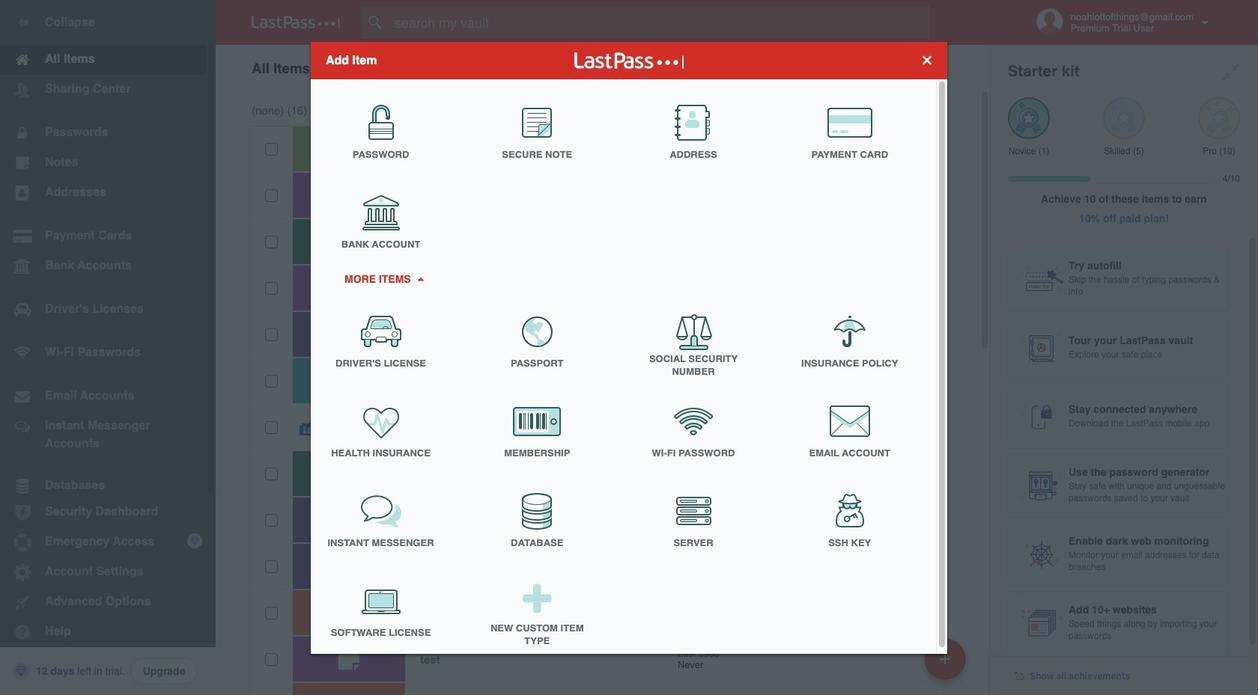 Task type: locate. For each thing, give the bounding box(es) containing it.
new item navigation
[[919, 634, 975, 696]]

new item image
[[940, 654, 950, 665]]

caret right image
[[415, 277, 426, 281]]

dialog
[[311, 42, 947, 659]]

lastpass image
[[252, 16, 340, 29]]

Search search field
[[361, 6, 959, 39]]



Task type: describe. For each thing, give the bounding box(es) containing it.
vault options navigation
[[216, 45, 990, 90]]

search my vault text field
[[361, 6, 959, 39]]

main navigation navigation
[[0, 0, 216, 696]]



Task type: vqa. For each thing, say whether or not it's contained in the screenshot.
Vault options navigation
yes



